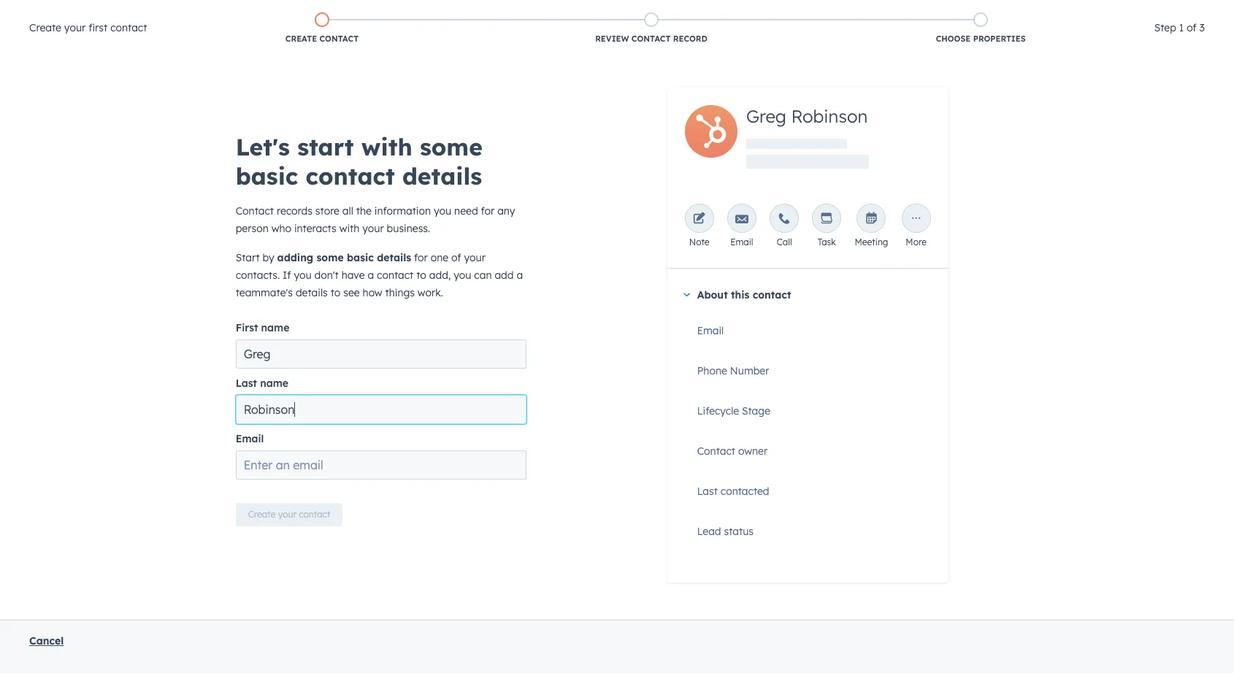 Task type: locate. For each thing, give the bounding box(es) containing it.
0 horizontal spatial need
[[398, 11, 422, 24]]

talk to sales button
[[456, 9, 526, 28]]

you right "if"
[[294, 269, 312, 282]]

calling icon image
[[1011, 42, 1024, 56]]

you inside "contact records store all the information you need for any person who interacts with your business."
[[434, 205, 452, 218]]

some for adding
[[317, 251, 344, 264]]

contact up person
[[236, 205, 274, 218]]

0 vertical spatial basic
[[236, 161, 298, 191]]

let's
[[236, 132, 290, 161]]

phone
[[697, 364, 727, 378]]

details up information
[[402, 161, 482, 191]]

of
[[1187, 21, 1197, 34], [451, 251, 461, 264]]

menu item left 'calling icon' popup button
[[1001, 37, 1003, 60]]

2 horizontal spatial create
[[285, 34, 317, 44]]

0 vertical spatial name
[[261, 321, 289, 335]]

to left add, on the left top of page
[[416, 269, 426, 282]]

0 horizontal spatial last
[[236, 377, 257, 390]]

0 vertical spatial some
[[420, 132, 483, 161]]

a up how
[[368, 269, 374, 282]]

2 vertical spatial to
[[331, 286, 341, 299]]

meeting
[[855, 237, 888, 248]]

1 horizontal spatial menu item
[[1141, 37, 1217, 60]]

1 horizontal spatial with
[[361, 132, 413, 161]]

task
[[818, 237, 836, 248]]

1 horizontal spatial need
[[454, 205, 478, 218]]

name right first
[[261, 321, 289, 335]]

create contact
[[285, 34, 359, 44]]

Lifecycle Stage text field
[[697, 403, 931, 427]]

email down the about
[[697, 324, 724, 337]]

1 horizontal spatial contact
[[697, 445, 736, 458]]

First name text field
[[236, 340, 527, 369]]

email left call
[[731, 237, 753, 248]]

to
[[484, 12, 492, 23], [416, 269, 426, 282], [331, 286, 341, 299]]

or
[[385, 11, 395, 24]]

1 vertical spatial basic
[[347, 251, 374, 264]]

with down 'all'
[[339, 222, 360, 235]]

you
[[434, 205, 452, 218], [294, 269, 312, 282], [454, 269, 471, 282]]

None text field
[[697, 564, 931, 587]]

a right add
[[517, 269, 523, 282]]

1 horizontal spatial for
[[481, 205, 495, 218]]

greg
[[746, 105, 787, 127]]

1 horizontal spatial you
[[434, 205, 452, 218]]

1 vertical spatial last
[[697, 485, 718, 498]]

1 horizontal spatial email
[[697, 324, 724, 337]]

greg robinson
[[746, 105, 868, 127]]

0 horizontal spatial with
[[339, 222, 360, 235]]

review
[[595, 34, 629, 44]]

contact
[[236, 205, 274, 218], [697, 445, 736, 458]]

email down last name
[[236, 432, 264, 446]]

name
[[261, 321, 289, 335], [260, 377, 288, 390]]

2 vertical spatial email
[[236, 432, 264, 446]]

records
[[277, 205, 313, 218]]

1 horizontal spatial create
[[248, 509, 276, 520]]

basic up the 'have'
[[347, 251, 374, 264]]

1 vertical spatial of
[[451, 251, 461, 264]]

0 horizontal spatial create
[[29, 21, 61, 34]]

for left "any"
[[481, 205, 495, 218]]

0 vertical spatial need
[[398, 11, 422, 24]]

you right information
[[434, 205, 452, 218]]

things
[[385, 286, 415, 299]]

menu item
[[1001, 37, 1003, 60], [1141, 37, 1217, 60]]

0 horizontal spatial some
[[317, 251, 344, 264]]

you left can
[[454, 269, 471, 282]]

last down first
[[236, 377, 257, 390]]

start
[[236, 251, 260, 264]]

to right talk
[[484, 12, 492, 23]]

for
[[481, 205, 495, 218], [414, 251, 428, 264]]

0 horizontal spatial basic
[[236, 161, 298, 191]]

help?
[[425, 11, 450, 24]]

1 vertical spatial to
[[416, 269, 426, 282]]

basic up the records
[[236, 161, 298, 191]]

with right the start
[[361, 132, 413, 161]]

close image
[[1199, 12, 1211, 24]]

have
[[308, 11, 333, 24]]

a
[[368, 269, 374, 282], [517, 269, 523, 282]]

name down first name
[[260, 377, 288, 390]]

call
[[777, 237, 792, 248]]

contact inside "contact records store all the information you need for any person who interacts with your business."
[[236, 205, 274, 218]]

1 vertical spatial contact
[[697, 445, 736, 458]]

owner
[[738, 445, 768, 458]]

details down don't
[[296, 286, 328, 299]]

interacts
[[294, 222, 337, 235]]

details down the business.
[[377, 251, 411, 264]]

who
[[271, 222, 291, 235]]

0 horizontal spatial you
[[294, 269, 312, 282]]

list
[[157, 9, 1146, 47]]

0 horizontal spatial menu item
[[1001, 37, 1003, 60]]

1 horizontal spatial some
[[420, 132, 483, 161]]

lead status
[[697, 525, 754, 538]]

lifecycle stage
[[697, 405, 771, 418]]

0 horizontal spatial contact
[[236, 205, 274, 218]]

contact inside let's start with some basic contact details
[[306, 161, 395, 191]]

add,
[[429, 269, 451, 282]]

with inside "contact records store all the information you need for any person who interacts with your business."
[[339, 222, 360, 235]]

1 vertical spatial with
[[339, 222, 360, 235]]

1 horizontal spatial last
[[697, 485, 718, 498]]

contact records store all the information you need for any person who interacts with your business.
[[236, 205, 515, 235]]

0 horizontal spatial of
[[451, 251, 461, 264]]

0 vertical spatial contact
[[236, 205, 274, 218]]

contact left owner
[[697, 445, 736, 458]]

1 vertical spatial need
[[454, 205, 478, 218]]

details inside for one of your contacts. if you don't have a contact to add, you can add a teammate's details to see how things work.
[[296, 286, 328, 299]]

1 horizontal spatial of
[[1187, 21, 1197, 34]]

1 menu item from the left
[[1001, 37, 1003, 60]]

1 a from the left
[[368, 269, 374, 282]]

last for last contacted
[[697, 485, 718, 498]]

2 a from the left
[[517, 269, 523, 282]]

first
[[236, 321, 258, 335]]

for left one
[[414, 251, 428, 264]]

1
[[1179, 21, 1184, 34]]

email
[[731, 237, 753, 248], [697, 324, 724, 337], [236, 432, 264, 446]]

0 vertical spatial last
[[236, 377, 257, 390]]

2 horizontal spatial to
[[484, 12, 492, 23]]

upgrade image
[[933, 43, 946, 56]]

0 vertical spatial to
[[484, 12, 492, 23]]

last left the "contacted"
[[697, 485, 718, 498]]

of inside for one of your contacts. if you don't have a contact to add, you can add a teammate's details to see how things work.
[[451, 251, 461, 264]]

1 vertical spatial some
[[317, 251, 344, 264]]

hub
[[108, 10, 132, 25]]

robinson
[[791, 105, 868, 127]]

contact owner
[[697, 445, 768, 458]]

all
[[342, 205, 353, 218]]

1 vertical spatial for
[[414, 251, 428, 264]]

create inside list item
[[285, 34, 317, 44]]

of right 1 on the top of the page
[[1187, 21, 1197, 34]]

to left the see
[[331, 286, 341, 299]]

about this contact button
[[683, 286, 931, 304]]

of right one
[[451, 251, 461, 264]]

last
[[236, 377, 257, 390], [697, 485, 718, 498]]

have
[[342, 269, 365, 282]]

your
[[64, 21, 86, 34], [362, 222, 384, 235], [464, 251, 486, 264], [278, 509, 296, 520]]

of for one
[[451, 251, 461, 264]]

name for last name
[[260, 377, 288, 390]]

create inside button
[[248, 509, 276, 520]]

don't
[[314, 269, 339, 282]]

about
[[697, 289, 728, 302]]

1 horizontal spatial a
[[517, 269, 523, 282]]

0 vertical spatial details
[[402, 161, 482, 191]]

some
[[420, 132, 483, 161], [317, 251, 344, 264]]

adding
[[277, 251, 313, 264]]

choose properties list item
[[816, 9, 1146, 47]]

2 vertical spatial details
[[296, 286, 328, 299]]

first name
[[236, 321, 289, 335]]

1 vertical spatial name
[[260, 377, 288, 390]]

2 horizontal spatial email
[[731, 237, 753, 248]]

1 vertical spatial email
[[697, 324, 724, 337]]

last name
[[236, 377, 288, 390]]

talk to sales
[[465, 12, 517, 23]]

0 horizontal spatial a
[[368, 269, 374, 282]]

basic inside let's start with some basic contact details
[[236, 161, 298, 191]]

0 vertical spatial for
[[481, 205, 495, 218]]

menu item down step 1 of 3
[[1141, 37, 1217, 60]]

details
[[402, 161, 482, 191], [377, 251, 411, 264], [296, 286, 328, 299]]

some inside let's start with some basic contact details
[[420, 132, 483, 161]]

0 vertical spatial with
[[361, 132, 413, 161]]

0 vertical spatial of
[[1187, 21, 1197, 34]]

contact for contact owner
[[697, 445, 736, 458]]

basic
[[236, 161, 298, 191], [347, 251, 374, 264]]

need left "any"
[[454, 205, 478, 218]]

choose
[[936, 34, 971, 44]]

contact
[[110, 21, 147, 34], [320, 34, 359, 44], [632, 34, 671, 44], [306, 161, 395, 191], [377, 269, 414, 282], [753, 289, 791, 302], [299, 509, 330, 520]]

with
[[361, 132, 413, 161], [339, 222, 360, 235]]

for inside "contact records store all the information you need for any person who interacts with your business."
[[481, 205, 495, 218]]

create your first contact
[[29, 21, 147, 34]]

upgrade
[[949, 44, 990, 56]]

Last name text field
[[236, 395, 527, 424]]

teammate's
[[236, 286, 293, 299]]

talk
[[465, 12, 481, 23]]

need
[[398, 11, 422, 24], [454, 205, 478, 218]]

create for create contact
[[285, 34, 317, 44]]

1 horizontal spatial basic
[[347, 251, 374, 264]]

0 vertical spatial email
[[731, 237, 753, 248]]

Email text field
[[697, 323, 931, 346]]

store
[[315, 205, 340, 218]]

business.
[[387, 222, 430, 235]]

status
[[724, 525, 754, 538]]

Last contacted text field
[[697, 484, 931, 507]]

create
[[29, 21, 61, 34], [285, 34, 317, 44], [248, 509, 276, 520]]

Contact owner text field
[[697, 443, 931, 467]]

basic for contact
[[236, 161, 298, 191]]

need right or
[[398, 11, 422, 24]]

0 horizontal spatial for
[[414, 251, 428, 264]]

lifecycle
[[697, 405, 739, 418]]

contacts.
[[236, 269, 280, 282]]

your marketing hub professional
[[15, 10, 208, 25]]

number
[[730, 364, 769, 378]]

1 vertical spatial details
[[377, 251, 411, 264]]

how
[[363, 286, 382, 299]]



Task type: vqa. For each thing, say whether or not it's contained in the screenshot.
Let's
yes



Task type: describe. For each thing, give the bounding box(es) containing it.
you for need
[[434, 205, 452, 218]]

Email text field
[[236, 451, 527, 480]]

create your contact
[[248, 509, 330, 520]]

you for don't
[[294, 269, 312, 282]]

any
[[497, 205, 515, 218]]

about this contact
[[697, 289, 791, 302]]

questions
[[336, 11, 382, 24]]

your
[[15, 10, 41, 25]]

of for 1
[[1187, 21, 1197, 34]]

review contact record
[[595, 34, 708, 44]]

last for last name
[[236, 377, 257, 390]]

some for with
[[420, 132, 483, 161]]

with inside let's start with some basic contact details
[[361, 132, 413, 161]]

add
[[495, 269, 514, 282]]

more
[[906, 237, 927, 248]]

properties
[[973, 34, 1026, 44]]

this
[[731, 289, 750, 302]]

review contact record list item
[[487, 9, 816, 47]]

create contact list item
[[157, 9, 487, 47]]

start
[[297, 132, 354, 161]]

your inside for one of your contacts. if you don't have a contact to add, you can add a teammate's details to see how things work.
[[464, 251, 486, 264]]

professional
[[136, 10, 208, 25]]

your inside "contact records store all the information you need for any person who interacts with your business."
[[362, 222, 384, 235]]

stage
[[742, 405, 771, 418]]

have questions or need help?
[[308, 11, 450, 24]]

upgrade menu
[[923, 37, 1217, 60]]

0 horizontal spatial email
[[236, 432, 264, 446]]

details inside let's start with some basic contact details
[[402, 161, 482, 191]]

contact inside button
[[299, 509, 330, 520]]

first
[[89, 21, 108, 34]]

0 horizontal spatial to
[[331, 286, 341, 299]]

contacted
[[721, 485, 770, 498]]

by
[[263, 251, 274, 264]]

Lead status text field
[[697, 524, 931, 547]]

one
[[431, 251, 449, 264]]

create for create your first contact
[[29, 21, 61, 34]]

if
[[283, 269, 291, 282]]

marketing
[[45, 10, 105, 25]]

create for create your contact
[[248, 509, 276, 520]]

contact for contact records store all the information you need for any person who interacts with your business.
[[236, 205, 274, 218]]

person
[[236, 222, 269, 235]]

cancel
[[29, 635, 64, 648]]

phone number
[[697, 364, 769, 378]]

information
[[375, 205, 431, 218]]

the
[[356, 205, 372, 218]]

your inside button
[[278, 509, 296, 520]]

lead
[[697, 525, 721, 538]]

basic for details
[[347, 251, 374, 264]]

note
[[689, 237, 710, 248]]

work.
[[418, 286, 443, 299]]

sales
[[495, 12, 517, 23]]

last contacted
[[697, 485, 770, 498]]

see
[[343, 286, 360, 299]]

step 1 of 3
[[1155, 21, 1205, 34]]

let's start with some basic contact details
[[236, 132, 483, 191]]

3
[[1200, 21, 1205, 34]]

for inside for one of your contacts. if you don't have a contact to add, you can add a teammate's details to see how things work.
[[414, 251, 428, 264]]

for one of your contacts. if you don't have a contact to add, you can add a teammate's details to see how things work.
[[236, 251, 523, 299]]

calling icon button
[[1005, 39, 1030, 58]]

2 menu item from the left
[[1141, 37, 1217, 60]]

contact inside 'dropdown button'
[[753, 289, 791, 302]]

Phone Number text field
[[697, 363, 931, 386]]

choose properties
[[936, 34, 1026, 44]]

contact inside for one of your contacts. if you don't have a contact to add, you can add a teammate's details to see how things work.
[[377, 269, 414, 282]]

list containing create contact
[[157, 9, 1146, 47]]

2 horizontal spatial you
[[454, 269, 471, 282]]

cancel link
[[29, 635, 64, 648]]

name for first name
[[261, 321, 289, 335]]

start by adding some basic details
[[236, 251, 411, 264]]

need inside "contact records store all the information you need for any person who interacts with your business."
[[454, 205, 478, 218]]

to inside button
[[484, 12, 492, 23]]

step
[[1155, 21, 1177, 34]]

can
[[474, 269, 492, 282]]

1 horizontal spatial to
[[416, 269, 426, 282]]

record
[[673, 34, 708, 44]]

caret image
[[683, 293, 690, 297]]

create your contact button
[[236, 503, 343, 527]]



